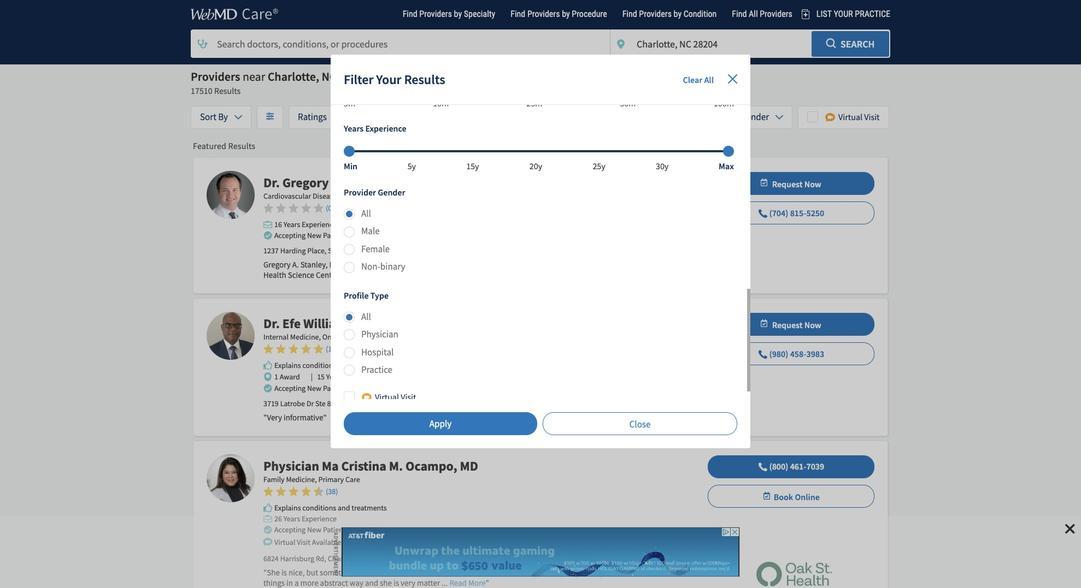 Task type: describe. For each thing, give the bounding box(es) containing it.
" down 3719
[[264, 413, 267, 423]]

sort by button
[[191, 106, 252, 129]]

logo image
[[757, 562, 832, 587]]

accepting new patients for ei
[[274, 384, 349, 394]]

new down 16 years experience
[[307, 231, 322, 241]]

s left non- at the left of the page
[[357, 260, 361, 270]]

online
[[795, 492, 820, 503]]

16 years experience
[[274, 220, 337, 230]]

physician for physician
[[361, 329, 399, 341]]

1 vertical spatial virtual
[[375, 392, 399, 403]]

, right f
[[361, 260, 363, 270]]

harrisburg
[[280, 554, 314, 564]]

y inside "3719 latrobe dr ste 840, charlotte, nc 28211 3.29 miles " v e r y i n f o r m a t i v e ""
[[278, 413, 282, 423]]

&
[[400, 332, 405, 342]]

0 horizontal spatial b
[[306, 568, 311, 579]]

and for ei
[[338, 361, 350, 371]]

phone icon image for ei
[[759, 351, 768, 359]]

new down |
[[307, 384, 322, 394]]

patients inside option
[[430, 112, 460, 123]]

1 accepting new patients from the top
[[274, 231, 349, 241]]

1 i from the left
[[543, 568, 545, 579]]

28211
[[386, 399, 405, 409]]

2 tab from the left
[[503, 1, 615, 27]]

star on image inside the 10 slider
[[276, 345, 286, 354]]

close
[[630, 419, 651, 431]]

vascular
[[340, 191, 367, 201]]

1 star default image from the left
[[264, 203, 273, 213]]

d inside the g r e g o r y a . s t a n l e y , m , f a c s , i s a b o a r d - c e h e a l t h s c i e n c e c e n t e
[[393, 260, 398, 270]]

charlotte, inside "3719 latrobe dr ste 840, charlotte, nc 28211 3.29 miles " v e r y i n f o r m a t i v e ""
[[342, 399, 374, 409]]

2 horizontal spatial visit
[[864, 112, 880, 123]]

4 u from the left
[[595, 568, 599, 579]]

ratings
[[298, 111, 327, 123]]

physician ma cristina m. ocampo, md link
[[264, 458, 478, 475]]

10
[[328, 345, 336, 354]]

book
[[774, 492, 793, 503]]

care
[[345, 475, 360, 485]]

dr. efe williams iyamu, md, phd internal medicine, oncology, public health & general preventive medicine, preventative medicine
[[264, 315, 571, 342]]

surgery
[[369, 191, 394, 201]]

2 horizontal spatial f
[[390, 568, 395, 579]]

28227
[[372, 554, 391, 564]]

1 horizontal spatial .
[[454, 568, 456, 579]]

2 horizontal spatial b
[[665, 568, 670, 579]]

accepts new patients
[[383, 112, 460, 123]]

harding
[[280, 246, 306, 256]]

All radio
[[340, 206, 730, 223]]

experience down 0
[[302, 220, 337, 230]]

williams
[[303, 315, 353, 332]]

award icon image for ei
[[264, 384, 272, 393]]

, down harrisburg
[[303, 568, 305, 579]]

experience down accepts
[[365, 123, 407, 134]]

h inside the g r e g o r y a . s t a n l e y , m , f a c s , i s a b o a r d - c e h e a l t h s c i e n c e c e n t e
[[282, 270, 286, 280]]

general
[[407, 332, 431, 342]]

s inside the g r e g o r y a . s t a n l e y , m , f a c s , i s a b o a r d - c e h e a l t h s c i e n c e c e n t e
[[367, 260, 370, 270]]

filter
[[344, 71, 374, 88]]

providers near charlotte, nc 28204 17510 results
[[191, 69, 370, 96]]

2 u from the left
[[400, 568, 405, 579]]

phone icon image for gs
[[759, 209, 768, 218]]

0 vertical spatial virtual visit
[[839, 112, 880, 123]]

17510
[[191, 85, 213, 96]]

place,
[[307, 246, 327, 256]]

(704) 815-5250 button
[[708, 202, 875, 225]]

2 star default image from the left
[[276, 203, 286, 213]]

charlotte, right rd, at left
[[328, 554, 359, 564]]

(800) 461-7039
[[768, 462, 825, 472]]

provider gender button
[[697, 106, 793, 129]]

medicine
[[543, 332, 571, 342]]

h
[[264, 270, 269, 280]]

and for mo
[[338, 504, 350, 513]]

non-
[[361, 261, 380, 273]]

2 i from the left
[[612, 568, 614, 579]]

458-
[[790, 349, 807, 360]]

clear all
[[683, 74, 714, 85]]

all for male
[[361, 208, 371, 220]]

accepting new patients for mo
[[274, 525, 349, 535]]

results right featured
[[228, 140, 255, 151]]

max
[[719, 161, 734, 172]]

840,
[[327, 399, 341, 409]]

medicine, for iyamu,
[[290, 332, 321, 342]]

your for list
[[834, 9, 853, 19]]

(980) 458-3983
[[768, 349, 825, 360]]

nc inside "3719 latrobe dr ste 840, charlotte, nc 28211 3.29 miles " v e r y i n f o r m a t i v e ""
[[375, 399, 385, 409]]

3719
[[264, 399, 279, 409]]

gregory alan stanley image
[[207, 171, 255, 219]]

miles inside "3719 latrobe dr ste 840, charlotte, nc 28211 3.29 miles " v e r y i n f o r m a t i v e ""
[[426, 399, 443, 409]]

g
[[264, 260, 269, 270]]

(980)
[[769, 349, 789, 360]]

ste for 3719 latrobe dr ste 840, charlotte, nc 28211 3.29 miles " v e r y i n f o r m a t i v e "
[[315, 399, 326, 409]]

cardiovascular
[[264, 191, 311, 201]]

5 u from the left
[[674, 568, 679, 579]]

charlotte, inside 'providers near charlotte, nc 28204 17510 results'
[[268, 69, 319, 84]]

close image
[[728, 74, 738, 84]]

-
[[398, 260, 401, 270]]

3983
[[807, 349, 825, 360]]

8.10
[[397, 554, 410, 564]]

1 horizontal spatial c
[[352, 260, 357, 270]]

nc inside 'providers near charlotte, nc 28204 17510 results'
[[322, 69, 337, 84]]

ratings button
[[289, 106, 350, 129]]

v
[[267, 413, 271, 423]]

preventative
[[501, 332, 541, 342]]

20y
[[530, 161, 542, 172]]

1 vertical spatial provider
[[344, 187, 376, 198]]

m.
[[389, 458, 403, 475]]

26 years experience
[[274, 515, 337, 524]]

treatments for ei
[[352, 361, 387, 371]]

w
[[525, 568, 530, 579]]

clear
[[683, 74, 703, 85]]

t
[[458, 568, 462, 579]]

1 award
[[274, 372, 300, 382]]

gender inside button
[[741, 111, 769, 123]]

38 slider
[[264, 487, 338, 498]]

non-binary
[[361, 261, 405, 273]]

accepting for mo
[[274, 525, 306, 535]]

dr
[[307, 399, 314, 409]]

m inside "3719 latrobe dr ste 840, charlotte, nc 28211 3.29 miles " v e r y i n f o r m a t i v e ""
[[300, 413, 307, 423]]

15
[[317, 372, 325, 382]]

ste for 1237 harding place, ste 4400, charlotte, nc 28204
[[328, 246, 338, 256]]

3 tab from the left
[[615, 1, 725, 27]]

0 horizontal spatial virtual visit
[[375, 392, 416, 403]]

1 vertical spatial gender
[[378, 187, 405, 198]]

male
[[361, 226, 380, 238]]

binary
[[380, 261, 405, 273]]

Accepts New Patients checkbox
[[356, 106, 469, 129]]

physician for physician ma cristina m. ocampo, md family medicine, primary care
[[264, 458, 319, 475]]

All radio
[[340, 309, 730, 327]]

30y
[[656, 161, 669, 172]]

1 horizontal spatial a
[[348, 260, 352, 270]]

. inside the g r e g o r y a . s t a n l e y , m , f a c s , i s a b o a r d - c e h e a l t h s c i e n c e c e n t e
[[297, 260, 299, 270]]

preventive
[[433, 332, 467, 342]]

practice inside option
[[361, 364, 393, 376]]

award
[[280, 372, 300, 382]]

mo
[[220, 469, 242, 489]]

patients up 1237 harding place, ste 4400, charlotte, nc 28204
[[323, 231, 349, 241]]

years inside | 15 years experience
[[326, 372, 343, 382]]

explains for mo
[[274, 504, 301, 513]]

patients down | 15 years experience
[[323, 384, 349, 394]]

y left x
[[491, 568, 495, 579]]

(800)
[[769, 462, 789, 472]]

clear all button
[[683, 69, 714, 91]]

sort
[[200, 111, 216, 123]]

accepting for ei
[[274, 384, 306, 394]]

award icon image for mo
[[264, 526, 272, 535]]

1237 harding place, ste 4400, charlotte, nc 28204
[[264, 246, 423, 256]]

0 slider
[[264, 203, 334, 214]]

conditions for ei
[[303, 361, 336, 371]]

10 slider
[[264, 344, 338, 355]]

apply button
[[344, 412, 537, 435]]

profile type
[[344, 290, 389, 301]]

cristina
[[341, 458, 387, 475]]

0 horizontal spatial virtual visit checkbox
[[331, 386, 747, 409]]

1 tab from the left
[[395, 1, 503, 27]]

1
[[274, 372, 278, 382]]

all inside button
[[704, 74, 714, 85]]

ma
[[322, 458, 339, 475]]

webmd care image
[[191, 8, 278, 20]]

Practice radio
[[340, 362, 730, 380]]

Male radio
[[340, 223, 730, 241]]

new inside option
[[412, 112, 429, 123]]

near
[[243, 69, 265, 84]]

request now link for gs
[[708, 173, 874, 197]]

f
[[344, 260, 348, 270]]

dr. efe williams iyamu, md, phd link
[[264, 315, 448, 332]]

years experience
[[344, 123, 407, 134]]

5250
[[807, 208, 825, 219]]

distance slider from 5 to 100 miles slider
[[344, 77, 734, 109]]

1 vertical spatial miles
[[412, 554, 429, 564]]

|
[[311, 372, 313, 382]]

experience inside | 15 years experience
[[345, 372, 379, 382]]

5m
[[344, 98, 355, 109]]

phone icon image inside (800) 461-7039 button
[[759, 463, 768, 472]]



Task type: vqa. For each thing, say whether or not it's contained in the screenshot.
Rhonda within the Our founder, Rhonda Luster MD, at Brilliance Internal Medicine Group has over 30 years of experience providing excellent medical care to the community. She completed a biology major
no



Task type: locate. For each thing, give the bounding box(es) containing it.
1 horizontal spatial virtual
[[375, 392, 399, 403]]

health
[[378, 332, 399, 342]]

md inside physician ma cristina m. ocampo, md family medicine, primary care
[[460, 458, 478, 475]]

Physician radio
[[340, 327, 730, 344]]

ma cristina m. ocampo image
[[207, 455, 255, 503]]

all up the male
[[361, 208, 371, 220]]

ste right dr
[[315, 399, 326, 409]]

explains conditions and treatments for mo
[[274, 504, 387, 513]]

k
[[429, 568, 433, 579], [655, 568, 659, 579]]

0 horizontal spatial c
[[316, 270, 321, 280]]

s down 6824
[[267, 568, 271, 579]]

" right v
[[323, 413, 327, 423]]

all right clear
[[704, 74, 714, 85]]

0 vertical spatial conditions
[[303, 361, 336, 371]]

1 horizontal spatial practice
[[855, 9, 891, 19]]

md inside dr. gregory alan stanley, md cardiovascular disease, vascular surgery
[[409, 174, 427, 191]]

25m
[[527, 98, 543, 109]]

0 vertical spatial provider
[[706, 111, 739, 123]]

star default image left 0
[[314, 203, 324, 213]]

1 horizontal spatial k
[[655, 568, 659, 579]]

" down 6824
[[264, 568, 267, 579]]

0 vertical spatial 28204
[[339, 69, 370, 84]]

(800) 461-7039 button
[[708, 456, 875, 479]]

conditions up 26 years experience
[[303, 504, 336, 513]]

latrobe
[[280, 399, 305, 409]]

2 request now from the top
[[772, 320, 822, 331]]

now up 3983
[[805, 320, 822, 331]]

option group
[[340, 206, 734, 277], [340, 309, 734, 380]]

u
[[311, 568, 315, 579], [400, 568, 405, 579], [479, 568, 483, 579], [595, 568, 599, 579], [674, 568, 679, 579]]

0 vertical spatial physician
[[361, 329, 399, 341]]

ste inside "3719 latrobe dr ste 840, charlotte, nc 28211 3.29 miles " v e r y i n f o r m a t i v e ""
[[315, 399, 326, 409]]

f down latrobe
[[290, 413, 293, 423]]

c left m
[[316, 270, 321, 280]]

request now link up (704) 815-5250 button
[[708, 173, 874, 197]]

award icon image
[[264, 231, 272, 240], [264, 384, 272, 393], [264, 526, 272, 535]]

all inside radio
[[361, 208, 371, 220]]

advertisement region
[[342, 528, 740, 577]]

years right 15
[[326, 372, 343, 382]]

request now up (980) 458-3983
[[772, 320, 822, 331]]

1 u from the left
[[311, 568, 315, 579]]

female
[[361, 243, 390, 255]]

your right filter
[[376, 71, 402, 88]]

0 horizontal spatial provider gender
[[344, 187, 405, 198]]

all for physician
[[361, 311, 371, 323]]

y right v in the bottom left of the page
[[278, 413, 282, 423]]

1 option group from the top
[[340, 206, 734, 277]]

50m
[[620, 98, 636, 109]]

2 explains from the top
[[274, 504, 301, 513]]

2 vertical spatial visit
[[297, 538, 311, 548]]

iyamu,
[[355, 315, 396, 332]]

0 horizontal spatial f
[[290, 413, 293, 423]]

1 vertical spatial physician
[[264, 458, 319, 475]]

o inside "3719 latrobe dr ste 840, charlotte, nc 28211 3.29 miles " v e r y i n f o r m a t i v e ""
[[293, 413, 297, 423]]

rd,
[[316, 554, 326, 564]]

1 and from the top
[[338, 361, 350, 371]]

n inside "3719 latrobe dr ste 840, charlotte, nc 28211 3.29 miles " v e r y i n f o r m a t i v e ""
[[286, 413, 290, 423]]

patients down the 10m
[[430, 112, 460, 123]]

c
[[352, 260, 357, 270], [316, 270, 321, 280]]

0 vertical spatial gender
[[741, 111, 769, 123]]

f inside "3719 latrobe dr ste 840, charlotte, nc 28211 3.29 miles " v e r y i n f o r m a t i v e ""
[[290, 413, 293, 423]]

explains conditions and treatments
[[274, 361, 387, 371], [274, 504, 387, 513]]

nc up -
[[392, 246, 401, 256]]

all inside option
[[361, 311, 371, 323]]

star on image
[[264, 345, 273, 354], [289, 345, 299, 354], [301, 345, 311, 354], [314, 345, 324, 354], [264, 487, 273, 497], [289, 487, 299, 497]]

3 accepting new patients from the top
[[274, 525, 349, 535]]

0 horizontal spatial physician
[[264, 458, 319, 475]]

a inside "3719 latrobe dr ste 840, charlotte, nc 28211 3.29 miles " v e r y i n f o r m a t i v e ""
[[307, 413, 311, 423]]

new right accepts
[[412, 112, 429, 123]]

1 horizontal spatial 28204
[[402, 246, 422, 256]]

0 vertical spatial virtual visit checkbox
[[798, 106, 889, 129]]

1 vertical spatial 28204
[[402, 246, 422, 256]]

new up virtual visit available
[[307, 525, 322, 535]]

phd
[[423, 315, 448, 332]]

1 vertical spatial and
[[338, 504, 350, 513]]

by
[[218, 111, 228, 123]]

request for gs
[[772, 179, 803, 189]]

conditions for mo
[[303, 504, 336, 513]]

1 vertical spatial your
[[376, 71, 402, 88]]

3 phone icon image from the top
[[759, 463, 768, 472]]

sort by
[[200, 111, 228, 123]]

2 horizontal spatial a
[[357, 270, 361, 280]]

3 accepting from the top
[[274, 525, 306, 535]]

s down harding
[[301, 260, 305, 270]]

0
[[328, 203, 332, 213]]

star default image
[[301, 203, 311, 213], [314, 203, 324, 213]]

phone icon image left (980)
[[759, 351, 768, 359]]

1 horizontal spatial gender
[[741, 111, 769, 123]]

i
[[365, 260, 367, 270], [296, 270, 298, 280], [377, 270, 379, 280], [284, 413, 286, 423], [313, 413, 315, 423], [281, 568, 284, 579], [293, 568, 295, 579], [341, 568, 343, 579], [359, 568, 361, 579], [388, 568, 390, 579], [395, 568, 397, 579], [568, 568, 570, 579], [649, 568, 651, 579]]

1 dr. from the top
[[264, 174, 280, 191]]

available
[[312, 538, 341, 548]]

s right h
[[288, 270, 292, 280]]

3719 latrobe dr ste 840, charlotte, nc 28211 3.29 miles " v e r y i n f o r m a t i v e "
[[264, 399, 443, 423]]

tab
[[395, 1, 503, 27], [503, 1, 615, 27], [615, 1, 725, 27], [725, 1, 800, 27]]

1 vertical spatial accepting new patients
[[274, 384, 349, 394]]

dr. for gregory
[[264, 174, 280, 191]]

1237
[[264, 246, 279, 256]]

public
[[356, 332, 376, 342]]

gregory
[[282, 174, 329, 191]]

0 vertical spatial phone icon image
[[759, 209, 768, 218]]

treatments down care
[[352, 504, 387, 513]]

m
[[329, 260, 335, 270]]

disease,
[[313, 191, 339, 201]]

years of experience slider from 0 to 30+ slider
[[340, 142, 739, 173]]

f down "6824 harrisburg rd, charlotte, nc 28227 8.10 miles"
[[366, 568, 368, 579]]

dr. inside dr. gregory alan stanley, md cardiovascular disease, vascular surgery
[[264, 174, 280, 191]]

nc left 28227
[[361, 554, 370, 564]]

award icon image up 6824
[[264, 526, 272, 535]]

1 star default image from the left
[[301, 203, 311, 213]]

Female radio
[[340, 241, 730, 259]]

charlotte, right 840,
[[342, 399, 374, 409]]

request up (980) 458-3983 button
[[772, 320, 803, 331]]

close button
[[543, 412, 738, 435]]

filter your results
[[344, 71, 445, 88]]

accepting new patients down 16 years experience
[[274, 231, 349, 241]]

15y
[[466, 161, 479, 172]]

results inside 'providers near charlotte, nc 28204 17510 results'
[[214, 85, 241, 96]]

ei
[[225, 326, 237, 347]]

1 vertical spatial conditions
[[303, 504, 336, 513]]

28204 up the '5m'
[[339, 69, 370, 84]]

physician inside option
[[361, 329, 399, 341]]

provider inside button
[[706, 111, 739, 123]]

years right 26
[[284, 515, 300, 524]]

0 vertical spatial request
[[772, 179, 803, 189]]

0 vertical spatial option group
[[340, 206, 734, 277]]

2 vertical spatial phone icon image
[[759, 463, 768, 472]]

0 vertical spatial request now link
[[708, 173, 874, 197]]

0 vertical spatial miles
[[426, 399, 443, 409]]

your for filter
[[376, 71, 402, 88]]

1 horizontal spatial virtual visit
[[839, 112, 880, 123]]

f down 28227
[[390, 568, 395, 579]]

featured
[[193, 140, 226, 151]]

years right 16
[[284, 220, 300, 230]]

0 vertical spatial request now
[[772, 179, 822, 189]]

28204 up binary
[[402, 246, 422, 256]]

1 vertical spatial all
[[361, 208, 371, 220]]

s a n a n t o n i o , a n d c o
[[342, 270, 410, 280]]

4 tab from the left
[[725, 1, 800, 27]]

2 vertical spatial all
[[361, 311, 371, 323]]

visit
[[864, 112, 880, 123], [401, 392, 416, 403], [297, 538, 311, 548]]

2 k from the left
[[655, 568, 659, 579]]

, left m
[[326, 260, 328, 270]]

Hospital radio
[[340, 344, 730, 362]]

conditions up 15
[[303, 361, 336, 371]]

c
[[401, 260, 404, 270], [292, 270, 296, 280], [307, 270, 310, 280], [402, 270, 406, 280], [295, 568, 299, 579], [397, 568, 400, 579], [472, 568, 476, 579]]

0 vertical spatial treatments
[[352, 361, 387, 371]]

miles right '8.10'
[[412, 554, 429, 564]]

a down 4400,
[[348, 260, 352, 270]]

explains conditions and treatments up 15
[[274, 361, 387, 371]]

star default image up 16 years experience
[[301, 203, 311, 213]]

0 vertical spatial dr.
[[264, 174, 280, 191]]

s right m
[[342, 270, 346, 280]]

461-
[[790, 462, 807, 472]]

0 vertical spatial md
[[409, 174, 427, 191]]

2 phone icon image from the top
[[759, 351, 768, 359]]

physician
[[361, 329, 399, 341], [264, 458, 319, 475]]

tab list
[[395, 1, 800, 27]]

phone icon image left (704)
[[759, 209, 768, 218]]

2 option group from the top
[[340, 309, 734, 380]]

internal
[[264, 332, 289, 342]]

now for gs
[[805, 179, 822, 189]]

2 horizontal spatial virtual
[[839, 112, 863, 123]]

1 explains conditions and treatments from the top
[[274, 361, 387, 371]]

accepting new patients down 26 years experience
[[274, 525, 349, 535]]

award icon image up '1237'
[[264, 231, 272, 240]]

0 vertical spatial now
[[805, 179, 822, 189]]

1 vertical spatial provider gender
[[344, 187, 405, 198]]

profile
[[344, 290, 369, 301]]

1 now from the top
[[805, 179, 822, 189]]

5y
[[408, 161, 416, 172]]

| 15 years experience
[[311, 372, 379, 382]]

type
[[371, 290, 389, 301]]

oncology,
[[322, 332, 354, 342]]

2 accepting new patients from the top
[[274, 384, 349, 394]]

md down 5y
[[409, 174, 427, 191]]

1 conditions from the top
[[303, 361, 336, 371]]

2 request now link from the top
[[708, 314, 874, 338]]

1 vertical spatial practice
[[361, 364, 393, 376]]

0 horizontal spatial md
[[409, 174, 427, 191]]

medicine, up 10 link
[[290, 332, 321, 342]]

2 request from the top
[[772, 320, 803, 331]]

2 accepting from the top
[[274, 384, 306, 394]]

1 horizontal spatial i
[[612, 568, 614, 579]]

miles
[[426, 399, 443, 409], [412, 554, 429, 564]]

Non-binary radio
[[340, 259, 730, 277]]

explains conditions and treatments for ei
[[274, 361, 387, 371]]

b inside the g r e g o r y a . s t a n l e y , m , f a c s , i s a b o a r d - c e h e a l t h s c i e n c e c e n t e
[[378, 260, 382, 270]]

1 vertical spatial request now
[[772, 320, 822, 331]]

2 horizontal spatial .
[[608, 568, 610, 579]]

accepting down 'award'
[[274, 384, 306, 394]]

conditions
[[303, 361, 336, 371], [303, 504, 336, 513]]

1 award icon image from the top
[[264, 231, 272, 240]]

1 vertical spatial request
[[772, 320, 803, 331]]

accepts
[[383, 112, 411, 123]]

1 request now from the top
[[772, 179, 822, 189]]

1 accepting from the top
[[274, 231, 306, 241]]

all
[[704, 74, 714, 85], [361, 208, 371, 220], [361, 311, 371, 323]]

1 vertical spatial virtual visit
[[375, 392, 416, 403]]

request for ei
[[772, 320, 803, 331]]

s
[[367, 260, 370, 270], [284, 568, 287, 579], [320, 568, 323, 579], [354, 568, 358, 579], [378, 568, 382, 579], [516, 568, 519, 579], [519, 568, 523, 579]]

2 explains conditions and treatments from the top
[[274, 504, 387, 513]]

book online link
[[708, 486, 874, 510]]

phone icon image
[[759, 209, 768, 218], [759, 351, 768, 359], [759, 463, 768, 472]]

your right list
[[834, 9, 853, 19]]

explains conditions and treatments down 38
[[274, 504, 387, 513]]

provider gender inside button
[[706, 111, 769, 123]]

star default image
[[264, 203, 273, 213], [276, 203, 286, 213], [289, 203, 299, 213]]

patients up the available
[[323, 525, 349, 535]]

years down the '5m'
[[344, 123, 364, 134]]

dr. up internal
[[264, 315, 280, 332]]

a
[[307, 260, 311, 270], [372, 260, 376, 270], [387, 260, 391, 270], [273, 270, 277, 280], [346, 270, 351, 280], [387, 270, 391, 280], [307, 413, 311, 423], [423, 568, 427, 579], [468, 568, 472, 579], [483, 568, 487, 579], [535, 568, 539, 579], [547, 568, 551, 579], [661, 568, 665, 579]]

medicine, for m.
[[286, 475, 317, 485]]

1 horizontal spatial provider
[[706, 111, 739, 123]]

dr. gregory alan stanley, md cardiovascular disease, vascular surgery
[[264, 174, 427, 201]]

1 vertical spatial now
[[805, 320, 822, 331]]

ste up m
[[328, 246, 338, 256]]

charlotte, right near
[[268, 69, 319, 84]]

(704) 815-5250
[[768, 208, 825, 219]]

1 vertical spatial md
[[460, 458, 478, 475]]

0 vertical spatial accepting new patients
[[274, 231, 349, 241]]

1 treatments from the top
[[352, 361, 387, 371]]

accepting
[[274, 231, 306, 241], [274, 384, 306, 394], [274, 525, 306, 535]]

t inside "3719 latrobe dr ste 840, charlotte, nc 28211 3.29 miles " v e r y i n f o r m a t i v e ""
[[311, 413, 313, 423]]

h
[[282, 270, 286, 280], [271, 568, 276, 579], [443, 568, 448, 579], [530, 568, 535, 579], [583, 568, 588, 579], [604, 568, 608, 579], [644, 568, 649, 579]]

, right non- at the left of the page
[[384, 270, 386, 280]]

option group for profile type
[[340, 309, 734, 380]]

3 award icon image from the top
[[264, 526, 272, 535]]

0 vertical spatial accepting
[[274, 231, 306, 241]]

phone icon image inside (704) 815-5250 button
[[759, 209, 768, 218]]

nc left filter
[[322, 69, 337, 84]]

1 phone icon image from the top
[[759, 209, 768, 218]]

0 horizontal spatial star default image
[[301, 203, 311, 213]]

0 vertical spatial all
[[704, 74, 714, 85]]

request now link up (980) 458-3983 button
[[708, 314, 874, 338]]

7039
[[807, 462, 825, 472]]

now up 5250
[[805, 179, 822, 189]]

medicine, right the preventive
[[468, 332, 499, 342]]

dr. up cardiovascular
[[264, 174, 280, 191]]

a down harding
[[292, 260, 297, 270]]

accepting up harding
[[274, 231, 306, 241]]

28204 inside 'providers near charlotte, nc 28204 17510 results'
[[339, 69, 370, 84]]

g inside the g r e g o r y a . s t a n l e y , m , f a c s , i s a b o a r d - c e h e a l t h s c i e n c e c e n t e
[[275, 260, 279, 270]]

stanley,
[[360, 174, 406, 191]]

(704)
[[769, 208, 789, 219]]

2 star default image from the left
[[314, 203, 324, 213]]

gs
[[221, 185, 240, 206]]

dr. inside 'dr. efe williams iyamu, md, phd internal medicine, oncology, public health & general preventive medicine, preventative medicine'
[[264, 315, 280, 332]]

, left f
[[340, 260, 342, 270]]

1 vertical spatial option group
[[340, 309, 734, 380]]

0 horizontal spatial practice
[[361, 364, 393, 376]]

2 and from the top
[[338, 504, 350, 513]]

experience up the available
[[302, 515, 337, 524]]

(980) 458-3983 button
[[708, 343, 875, 366]]

2 conditions from the top
[[303, 504, 336, 513]]

book online
[[774, 492, 820, 503]]

s
[[301, 260, 305, 270], [357, 260, 361, 270], [288, 270, 292, 280], [342, 270, 346, 280], [267, 568, 271, 579]]

nc left 28211
[[375, 399, 385, 409]]

3 star default image from the left
[[289, 203, 299, 213]]

practice right list
[[855, 9, 891, 19]]

0 horizontal spatial your
[[376, 71, 402, 88]]

efe williams iyamu, md, phd image
[[207, 312, 255, 360]]

1 request now link from the top
[[708, 173, 874, 197]]

request now up (704) 815-5250
[[772, 179, 822, 189]]

4400,
[[340, 246, 357, 256]]

explains up 1 award
[[274, 361, 301, 371]]

request up (704) 815-5250 button
[[772, 179, 803, 189]]

2 vertical spatial award icon image
[[264, 526, 272, 535]]

phone icon image left (800)
[[759, 463, 768, 472]]

results up the 10m
[[404, 71, 445, 88]]

option group for provider gender
[[340, 206, 734, 277]]

0 link
[[264, 203, 334, 214]]

your
[[834, 9, 853, 19], [376, 71, 402, 88]]

accepting new patients down |
[[274, 384, 349, 394]]

miles right 3.29
[[426, 399, 443, 409]]

medicine, inside physician ma cristina m. ocampo, md family medicine, primary care
[[286, 475, 317, 485]]

1 horizontal spatial md
[[460, 458, 478, 475]]

i
[[543, 568, 545, 579], [612, 568, 614, 579]]

0 horizontal spatial a
[[292, 260, 297, 270]]

0 horizontal spatial 28204
[[339, 69, 370, 84]]

1 horizontal spatial b
[[378, 260, 382, 270]]

0 vertical spatial your
[[834, 9, 853, 19]]

1 vertical spatial award icon image
[[264, 384, 272, 393]]

y down harding
[[287, 260, 291, 270]]

0 vertical spatial explains
[[274, 361, 301, 371]]

list
[[817, 9, 832, 19]]

medicine,
[[290, 332, 321, 342], [468, 332, 499, 342], [286, 475, 317, 485]]

explains up 26
[[274, 504, 301, 513]]

treatments down the hospital
[[352, 361, 387, 371]]

phone icon image inside (980) 458-3983 button
[[759, 351, 768, 359]]

0 horizontal spatial .
[[297, 260, 299, 270]]

1 horizontal spatial f
[[366, 568, 368, 579]]

request now
[[772, 179, 822, 189], [772, 320, 822, 331]]

treatments for mo
[[352, 504, 387, 513]]

medicine, up 38 'link'
[[286, 475, 317, 485]]

star on image
[[276, 345, 286, 354], [276, 487, 286, 497], [301, 487, 311, 497], [314, 487, 324, 497]]

experience down the hospital
[[345, 372, 379, 382]]

explains for ei
[[274, 361, 301, 371]]

1 vertical spatial phone icon image
[[759, 351, 768, 359]]

0 horizontal spatial ste
[[315, 399, 326, 409]]

0 vertical spatial and
[[338, 361, 350, 371]]

2 award icon image from the top
[[264, 384, 272, 393]]

physician inside physician ma cristina m. ocampo, md family medicine, primary care
[[264, 458, 319, 475]]

c right f
[[352, 260, 357, 270]]

1 horizontal spatial physician
[[361, 329, 399, 341]]

alan
[[331, 174, 357, 191]]

25y
[[593, 161, 606, 172]]

charlotte, up non- at the left of the page
[[358, 246, 390, 256]]

y left m
[[322, 260, 326, 270]]

request
[[772, 179, 803, 189], [772, 320, 803, 331]]

request now link for ei
[[708, 314, 874, 338]]

min
[[344, 161, 358, 172]]

1 horizontal spatial visit
[[401, 392, 416, 403]]

0 vertical spatial provider gender
[[706, 111, 769, 123]]

1 request from the top
[[772, 179, 803, 189]]

Virtual Visit checkbox
[[798, 106, 889, 129], [331, 386, 747, 409]]

request now for ei
[[772, 320, 822, 331]]

dr. for efe
[[264, 315, 280, 332]]

1 vertical spatial explains
[[274, 504, 301, 513]]

r
[[269, 260, 271, 270], [284, 260, 287, 270], [391, 260, 393, 270], [275, 413, 278, 423], [297, 413, 300, 423], [452, 568, 454, 579], [509, 568, 512, 579], [588, 568, 590, 579]]

2 dr. from the top
[[264, 315, 280, 332]]

1 horizontal spatial star default image
[[314, 203, 324, 213]]

accepting down 26
[[274, 525, 306, 535]]

"
[[264, 413, 267, 423], [323, 413, 327, 423], [264, 568, 267, 579]]

3.29
[[411, 399, 424, 409]]

815-
[[790, 208, 807, 219]]

s h e i s n i c e , b u t s o m e t i m e s i t f e e l s d i f i c u l t t o t a l k t o h e r . t o a c t u a l l y e x p r e s s w h a t i a m g o i n g t h r o u g h . i t e n d t o t h i n k a b o u t
[[267, 568, 681, 579]]

1 vertical spatial visit
[[401, 392, 416, 403]]

1 horizontal spatial star default image
[[276, 203, 286, 213]]

0 vertical spatial ste
[[328, 246, 338, 256]]

1 horizontal spatial virtual visit checkbox
[[798, 106, 889, 129]]

38
[[328, 487, 336, 497]]

request now for gs
[[772, 179, 822, 189]]

1 vertical spatial virtual visit checkbox
[[331, 386, 747, 409]]

all up public
[[361, 311, 371, 323]]

2 vertical spatial accepting
[[274, 525, 306, 535]]

explains
[[274, 361, 301, 371], [274, 504, 301, 513]]

2 treatments from the top
[[352, 504, 387, 513]]

3 u from the left
[[479, 568, 483, 579]]

0 horizontal spatial virtual
[[274, 538, 295, 548]]

1 vertical spatial accepting
[[274, 384, 306, 394]]

2 horizontal spatial star default image
[[289, 203, 299, 213]]

6824
[[264, 554, 279, 564]]

0 vertical spatial virtual
[[839, 112, 863, 123]]

results down providers on the left top
[[214, 85, 241, 96]]

1 k from the left
[[429, 568, 433, 579]]

1 horizontal spatial your
[[834, 9, 853, 19]]

1 explains from the top
[[274, 361, 301, 371]]

0 horizontal spatial provider
[[344, 187, 376, 198]]

1 horizontal spatial ste
[[328, 246, 338, 256]]

and up | 15 years experience
[[338, 361, 350, 371]]

38 link
[[264, 487, 338, 498]]

2 now from the top
[[805, 320, 822, 331]]

physician up family
[[264, 458, 319, 475]]

virtual
[[839, 112, 863, 123], [375, 392, 399, 403], [274, 538, 295, 548]]

now for ei
[[805, 320, 822, 331]]

0 vertical spatial practice
[[855, 9, 891, 19]]

0 horizontal spatial i
[[543, 568, 545, 579]]

v
[[315, 413, 319, 423]]



